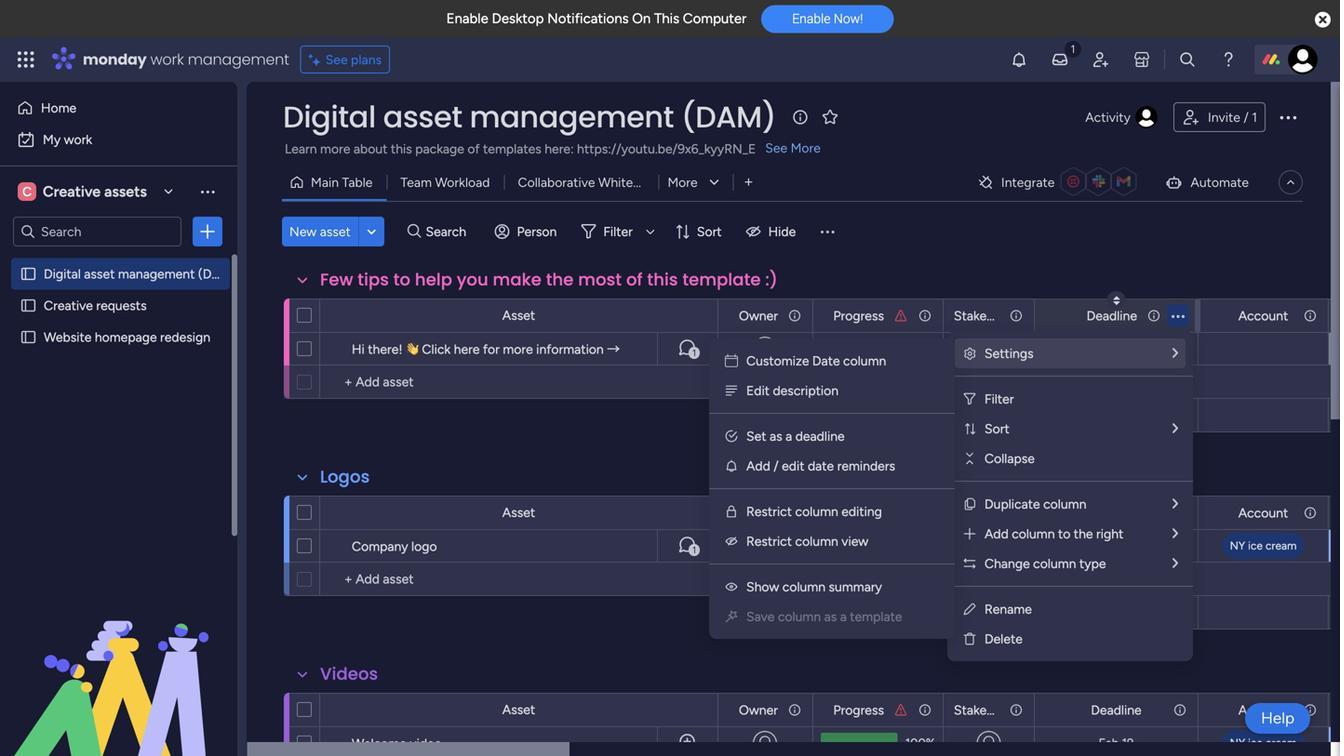 Task type: vqa. For each thing, say whether or not it's contained in the screenshot.
Action items
no



Task type: locate. For each thing, give the bounding box(es) containing it.
column down restrict column editing
[[795, 534, 839, 550]]

stakehoders up settings
[[954, 308, 1027, 324]]

restrict right restrict column view image
[[747, 534, 792, 550]]

collaborative whiteboard
[[518, 175, 667, 190]]

1 horizontal spatial more
[[503, 342, 533, 357]]

0 vertical spatial public board image
[[20, 265, 37, 283]]

1 1 button from the top
[[657, 332, 718, 366]]

account
[[1239, 308, 1289, 324], [1239, 505, 1289, 521], [1239, 703, 1289, 719]]

2 account from the top
[[1239, 505, 1289, 521]]

as inside menu item
[[824, 609, 837, 625]]

the inside field
[[546, 268, 574, 292]]

0 horizontal spatial options image
[[198, 222, 217, 241]]

1 horizontal spatial filter
[[985, 391, 1014, 407]]

0 vertical spatial asset
[[502, 308, 535, 323]]

enable inside button
[[792, 11, 831, 26]]

1 horizontal spatial to
[[1058, 526, 1071, 542]]

notifications
[[548, 10, 629, 27]]

0 horizontal spatial sort
[[697, 224, 722, 240]]

0 vertical spatial template
[[683, 268, 761, 292]]

work right my
[[64, 132, 92, 148]]

/ right invite
[[1244, 109, 1249, 125]]

1 ice from the top
[[1248, 539, 1263, 553]]

see plans button
[[300, 46, 390, 74]]

see left plans
[[326, 52, 348, 67]]

filter left arrow down icon
[[604, 224, 633, 240]]

asset right new
[[320, 224, 351, 240]]

Owner field
[[734, 306, 783, 326], [734, 503, 783, 524], [734, 701, 783, 721]]

there's a configuration issue.
select which status columns will affect the progress calculation image
[[894, 309, 909, 323], [894, 703, 909, 718]]

0 horizontal spatial add
[[747, 458, 771, 474]]

help button
[[1246, 704, 1311, 735]]

my work option
[[11, 125, 226, 155]]

1 restrict from the top
[[747, 504, 792, 520]]

homepage
[[95, 330, 157, 345]]

3 progress field from the top
[[829, 701, 889, 721]]

stakehoders field up "settings" icon
[[950, 306, 1027, 326]]

more down https://youtu.be/9x6_kyyrn_e
[[668, 175, 698, 190]]

add right add column to the right icon on the bottom right
[[985, 526, 1009, 542]]

as down show column summary
[[824, 609, 837, 625]]

stakehoders up add column to the right icon on the bottom right
[[954, 505, 1027, 521]]

ice
[[1248, 539, 1263, 553], [1248, 737, 1263, 750]]

settings
[[985, 346, 1034, 362]]

2 vertical spatial owner field
[[734, 701, 783, 721]]

0 horizontal spatial more
[[668, 175, 698, 190]]

progress field for second there's a configuration issue.
select which status columns will affect the progress calculation image from the bottom
[[829, 306, 889, 326]]

show board description image
[[789, 108, 812, 127]]

1 vertical spatial asset
[[502, 505, 535, 521]]

3 asset from the top
[[502, 702, 535, 718]]

0 vertical spatial there's a configuration issue.
select which status columns will affect the progress calculation image
[[894, 309, 909, 323]]

add for add column to the right
[[985, 526, 1009, 542]]

add / edit date reminders
[[747, 458, 896, 474]]

the left most
[[546, 268, 574, 292]]

activity
[[1086, 109, 1131, 125]]

1 vertical spatial to
[[1058, 526, 1071, 542]]

customize date column
[[747, 353, 887, 369]]

new asset button
[[282, 217, 358, 247]]

2 vertical spatial list arrow image
[[1173, 557, 1179, 571]]

1 horizontal spatial the
[[1074, 526, 1093, 542]]

stakehoders field up add column to the right icon on the bottom right
[[950, 503, 1027, 524]]

digital up 'creative requests'
[[44, 266, 81, 282]]

add column to the right image
[[963, 527, 977, 542]]

creative inside list box
[[44, 298, 93, 314]]

1 19 from the top
[[1122, 539, 1134, 554]]

person button
[[487, 217, 568, 247]]

public board image down workspace icon
[[20, 265, 37, 283]]

ny
[[1230, 539, 1246, 553], [1230, 737, 1246, 750]]

account for third account field from the bottom of the page
[[1239, 308, 1289, 324]]

1 vertical spatial work
[[64, 132, 92, 148]]

as right set
[[770, 429, 783, 445]]

there!
[[368, 342, 403, 357]]

0 horizontal spatial see
[[326, 52, 348, 67]]

3 account field from the top
[[1234, 701, 1293, 721]]

template inside field
[[683, 268, 761, 292]]

Progress field
[[829, 306, 889, 326], [829, 503, 889, 524], [829, 701, 889, 721]]

1 there's a configuration issue.
select which status columns will affect the progress calculation image from the top
[[894, 309, 909, 323]]

Few tips to help you make the most of this template :) field
[[316, 268, 783, 292]]

column information image
[[918, 309, 933, 323], [1303, 506, 1318, 521], [788, 703, 802, 718], [1009, 703, 1024, 718], [1173, 703, 1188, 718], [1303, 703, 1318, 718]]

automate
[[1191, 175, 1249, 190]]

2 19 from the top
[[1122, 736, 1134, 751]]

https://youtu.be/9x6_kyyrn_e
[[577, 141, 756, 157]]

creative right workspace icon
[[43, 183, 101, 201]]

1 vertical spatial more
[[668, 175, 698, 190]]

desktop
[[492, 10, 544, 27]]

work for monday
[[150, 49, 184, 70]]

more inside learn more about this package of templates here: https://youtu.be/9x6_kyyrn_e see more
[[320, 141, 350, 157]]

+ Add asset text field
[[330, 569, 709, 591]]

restrict column view
[[747, 534, 869, 550]]

3 stakehoders from the top
[[954, 703, 1027, 719]]

management
[[188, 49, 289, 70], [470, 96, 674, 138], [118, 266, 195, 282]]

more button
[[659, 168, 733, 197]]

invite / 1 button
[[1174, 102, 1266, 132]]

1 vertical spatial account field
[[1234, 503, 1293, 524]]

1 horizontal spatial asset
[[320, 224, 351, 240]]

1 inside button
[[1252, 109, 1258, 125]]

2 stakehoders field from the top
[[950, 503, 1027, 524]]

0 vertical spatial account field
[[1234, 306, 1293, 326]]

1 button left restrict column view image
[[657, 530, 718, 563]]

deadline
[[796, 429, 845, 445]]

more down show board description image at right top
[[791, 140, 821, 156]]

1 list arrow image from the top
[[1173, 347, 1179, 360]]

see more link
[[764, 139, 823, 157]]

to inside field
[[394, 268, 411, 292]]

0 vertical spatial stakehoders field
[[950, 306, 1027, 326]]

1 vertical spatial of
[[626, 268, 643, 292]]

/ left edit
[[774, 458, 779, 474]]

0 vertical spatial feb
[[1099, 539, 1119, 554]]

menu image
[[818, 222, 837, 241]]

2 progress from the top
[[834, 505, 884, 521]]

of inside learn more about this package of templates here: https://youtu.be/9x6_kyyrn_e see more
[[468, 141, 480, 157]]

1 ny from the top
[[1230, 539, 1246, 553]]

creative inside 'workspace selection' element
[[43, 183, 101, 201]]

0 horizontal spatial /
[[774, 458, 779, 474]]

0 vertical spatial as
[[770, 429, 783, 445]]

collapse
[[985, 451, 1035, 467]]

0 vertical spatial owner field
[[734, 306, 783, 326]]

work
[[150, 49, 184, 70], [64, 132, 92, 148]]

2 ny ice cream from the top
[[1230, 737, 1297, 750]]

column up save column as a template
[[783, 580, 826, 595]]

1 list arrow image from the top
[[1173, 422, 1179, 436]]

Deadline field
[[1082, 306, 1142, 326], [1087, 701, 1147, 721]]

1 vertical spatial restrict
[[747, 534, 792, 550]]

0 vertical spatial 1
[[1252, 109, 1258, 125]]

1 vertical spatial progress field
[[829, 503, 889, 524]]

this inside learn more about this package of templates here: https://youtu.be/9x6_kyyrn_e see more
[[391, 141, 412, 157]]

automate button
[[1158, 168, 1257, 197]]

2 feb from the top
[[1099, 736, 1119, 751]]

column down duplicate column
[[1012, 526, 1055, 542]]

more right for
[[503, 342, 533, 357]]

1 right invite
[[1252, 109, 1258, 125]]

3 progress from the top
[[834, 703, 884, 719]]

(dam) up redesign
[[198, 266, 236, 282]]

0 vertical spatial sort
[[697, 224, 722, 240]]

template
[[683, 268, 761, 292], [850, 609, 903, 625]]

3 list arrow image from the top
[[1173, 557, 1179, 571]]

67%
[[909, 407, 936, 424]]

collapse board header image
[[1284, 175, 1299, 190]]

2 public board image from the top
[[20, 297, 37, 315]]

1 horizontal spatial enable
[[792, 11, 831, 26]]

0 vertical spatial list arrow image
[[1173, 422, 1179, 436]]

1 horizontal spatial a
[[840, 609, 847, 625]]

restrict for restrict column view
[[747, 534, 792, 550]]

2 asset from the top
[[502, 505, 535, 521]]

filter image
[[963, 392, 977, 407]]

1 horizontal spatial template
[[850, 609, 903, 625]]

1 button left v2 calendar view small outline icon
[[657, 332, 718, 366]]

asset up package
[[383, 96, 462, 138]]

my
[[43, 132, 61, 148]]

change column type
[[985, 556, 1106, 572]]

1 vertical spatial cream
[[1266, 737, 1297, 750]]

1 owner from the top
[[739, 308, 778, 324]]

show column summary image
[[724, 580, 739, 595]]

set as a deadline image
[[724, 429, 739, 444]]

owner
[[739, 308, 778, 324], [739, 505, 778, 521], [739, 703, 778, 719]]

on
[[632, 10, 651, 27]]

john smith image
[[1288, 45, 1318, 74]]

restrict column editing image
[[724, 505, 739, 519]]

1 vertical spatial there's a configuration issue.
select which status columns will affect the progress calculation image
[[894, 703, 909, 718]]

settings image
[[963, 346, 977, 361]]

filter right filter image
[[985, 391, 1014, 407]]

0 vertical spatial account
[[1239, 308, 1289, 324]]

public board image for creative requests
[[20, 297, 37, 315]]

of right most
[[626, 268, 643, 292]]

see inside learn more about this package of templates here: https://youtu.be/9x6_kyyrn_e see more
[[765, 140, 788, 156]]

video
[[410, 736, 442, 752]]

creative for creative requests
[[44, 298, 93, 314]]

account for 2nd account field from the top of the page
[[1239, 505, 1289, 521]]

2 ny from the top
[[1230, 737, 1246, 750]]

2 list arrow image from the top
[[1173, 498, 1179, 511]]

2 vertical spatial account
[[1239, 703, 1289, 719]]

2 vertical spatial public board image
[[20, 329, 37, 346]]

1 horizontal spatial options image
[[1277, 106, 1300, 128]]

1 button
[[657, 332, 718, 366], [657, 530, 718, 563]]

1 vertical spatial options image
[[198, 222, 217, 241]]

company logo
[[352, 539, 437, 555]]

1 horizontal spatial digital
[[283, 96, 376, 138]]

more up main table button
[[320, 141, 350, 157]]

1 owner field from the top
[[734, 306, 783, 326]]

more inside more button
[[668, 175, 698, 190]]

template left :)
[[683, 268, 761, 292]]

column information image
[[788, 309, 802, 323], [1009, 309, 1024, 323], [1147, 309, 1162, 323], [1303, 309, 1318, 323], [788, 506, 802, 521], [1009, 506, 1024, 521], [1173, 506, 1188, 521], [918, 703, 933, 718]]

0 horizontal spatial filter
[[604, 224, 633, 240]]

change
[[985, 556, 1030, 572]]

1 horizontal spatial of
[[626, 268, 643, 292]]

asset
[[502, 308, 535, 323], [502, 505, 535, 521], [502, 702, 535, 718]]

digital asset management (dam) up the templates
[[283, 96, 776, 138]]

list arrow image
[[1173, 422, 1179, 436], [1173, 498, 1179, 511]]

1 vertical spatial feb 19
[[1099, 736, 1134, 751]]

help
[[415, 268, 452, 292]]

/
[[1244, 109, 1249, 125], [774, 458, 779, 474]]

hide button
[[739, 217, 807, 247]]

workload
[[435, 175, 490, 190]]

1 vertical spatial public board image
[[20, 297, 37, 315]]

monday marketplace image
[[1133, 50, 1152, 69]]

public board image left website
[[20, 329, 37, 346]]

0 horizontal spatial enable
[[446, 10, 489, 27]]

add to favorites image
[[821, 108, 840, 126]]

column up "restrict column view" on the bottom right
[[795, 504, 839, 520]]

asset for videos
[[502, 702, 535, 718]]

1 public board image from the top
[[20, 265, 37, 283]]

table
[[342, 175, 373, 190]]

1 vertical spatial progress
[[834, 505, 884, 521]]

0 vertical spatial stakehoders
[[954, 308, 1027, 324]]

template down summary
[[850, 609, 903, 625]]

show column summary
[[747, 580, 882, 595]]

0 vertical spatial list arrow image
[[1173, 347, 1179, 360]]

restrict column view image
[[724, 534, 739, 549]]

enable left desktop
[[446, 10, 489, 27]]

options image
[[1277, 106, 1300, 128], [198, 222, 217, 241]]

(dam)
[[681, 96, 776, 138], [198, 266, 236, 282]]

0 horizontal spatial template
[[683, 268, 761, 292]]

more inside learn more about this package of templates here: https://youtu.be/9x6_kyyrn_e see more
[[791, 140, 821, 156]]

add for add / edit date reminders
[[747, 458, 771, 474]]

a down summary
[[840, 609, 847, 625]]

summary
[[829, 580, 882, 595]]

3 public board image from the top
[[20, 329, 37, 346]]

1 progress from the top
[[834, 308, 884, 324]]

progress
[[834, 308, 884, 324], [834, 505, 884, 521], [834, 703, 884, 719]]

2 enable from the left
[[792, 11, 831, 26]]

sort down more button
[[697, 224, 722, 240]]

stakehoders
[[954, 308, 1027, 324], [954, 505, 1027, 521], [954, 703, 1027, 719]]

asset for few tips to help you make the most of this template :)
[[502, 308, 535, 323]]

Search field
[[421, 219, 477, 245]]

column information image for 2nd account field from the top of the page
[[1303, 506, 1318, 521]]

this
[[391, 141, 412, 157], [647, 268, 678, 292]]

hi
[[352, 342, 365, 357]]

1 vertical spatial this
[[647, 268, 678, 292]]

sort inside popup button
[[697, 224, 722, 240]]

sort right sort image
[[985, 421, 1010, 437]]

1 vertical spatial (dam)
[[198, 266, 236, 282]]

dapulse close image
[[1315, 11, 1331, 30]]

2 1 button from the top
[[657, 530, 718, 563]]

1 cream from the top
[[1266, 539, 1297, 553]]

this down arrow down icon
[[647, 268, 678, 292]]

0 vertical spatial cream
[[1266, 539, 1297, 553]]

progress field for 2nd there's a configuration issue.
select which status columns will affect the progress calculation image
[[829, 701, 889, 721]]

1 vertical spatial a
[[840, 609, 847, 625]]

enable left now!
[[792, 11, 831, 26]]

2 restrict from the top
[[747, 534, 792, 550]]

select product image
[[17, 50, 35, 69]]

list box
[[0, 255, 237, 605]]

stakehoders down delete
[[954, 703, 1027, 719]]

monday
[[83, 49, 147, 70]]

restrict right restrict column editing image
[[747, 504, 792, 520]]

1 vertical spatial ny
[[1230, 737, 1246, 750]]

2 feb 19 from the top
[[1099, 736, 1134, 751]]

1 vertical spatial list arrow image
[[1173, 498, 1179, 511]]

1 vertical spatial ny ice cream
[[1230, 737, 1297, 750]]

1 button for company logo
[[657, 530, 718, 563]]

column down add column to the right
[[1033, 556, 1077, 572]]

0 vertical spatial management
[[188, 49, 289, 70]]

deadline element
[[1086, 502, 1148, 525]]

date
[[813, 353, 840, 369]]

1 vertical spatial add
[[985, 526, 1009, 542]]

of right package
[[468, 141, 480, 157]]

1 vertical spatial feb
[[1099, 736, 1119, 751]]

asset up 'creative requests'
[[84, 266, 115, 282]]

options image right the invite / 1
[[1277, 106, 1300, 128]]

0 horizontal spatial work
[[64, 132, 92, 148]]

progress for progress field related to second there's a configuration issue.
select which status columns will affect the progress calculation image from the bottom
[[834, 308, 884, 324]]

work inside option
[[64, 132, 92, 148]]

0 vertical spatial restrict
[[747, 504, 792, 520]]

website
[[44, 330, 92, 345]]

2 vertical spatial progress field
[[829, 701, 889, 721]]

1 vertical spatial management
[[470, 96, 674, 138]]

2 vertical spatial 1
[[693, 545, 696, 556]]

1 progress field from the top
[[829, 306, 889, 326]]

Stakehoders field
[[950, 306, 1027, 326], [950, 503, 1027, 524], [950, 701, 1027, 721]]

0 vertical spatial 1 button
[[657, 332, 718, 366]]

1 feb from the top
[[1099, 539, 1119, 554]]

to
[[394, 268, 411, 292], [1058, 526, 1071, 542]]

1 account from the top
[[1239, 308, 1289, 324]]

2 progress field from the top
[[829, 503, 889, 524]]

asset
[[383, 96, 462, 138], [320, 224, 351, 240], [84, 266, 115, 282]]

1 vertical spatial creative
[[44, 298, 93, 314]]

stakehoders field down delete
[[950, 701, 1027, 721]]

option
[[0, 257, 237, 261]]

1 asset from the top
[[502, 308, 535, 323]]

learn
[[285, 141, 317, 157]]

3 stakehoders field from the top
[[950, 701, 1027, 721]]

(dam) up add view icon
[[681, 96, 776, 138]]

0 vertical spatial asset
[[383, 96, 462, 138]]

creative for creative assets
[[43, 183, 101, 201]]

enable now!
[[792, 11, 863, 26]]

delete image
[[963, 632, 977, 647]]

0 vertical spatial digital asset management (dam)
[[283, 96, 776, 138]]

enable now! button
[[762, 5, 894, 33]]

Logos field
[[316, 465, 374, 490]]

0 horizontal spatial (dam)
[[198, 266, 236, 282]]

learn more about this package of templates here: https://youtu.be/9x6_kyyrn_e see more
[[285, 140, 821, 157]]

template inside menu item
[[850, 609, 903, 625]]

creative up website
[[44, 298, 93, 314]]

1 vertical spatial template
[[850, 609, 903, 625]]

rename
[[985, 602, 1032, 618]]

public board image left 'creative requests'
[[20, 297, 37, 315]]

as
[[770, 429, 783, 445], [824, 609, 837, 625]]

column information image for first owner field from the bottom
[[788, 703, 802, 718]]

creative assets
[[43, 183, 147, 201]]

3 account from the top
[[1239, 703, 1289, 719]]

about
[[354, 141, 388, 157]]

rename image
[[963, 602, 977, 617]]

help image
[[1220, 50, 1238, 69]]

1 vertical spatial account
[[1239, 505, 1289, 521]]

digital
[[283, 96, 376, 138], [44, 266, 81, 282]]

see up hide popup button
[[765, 140, 788, 156]]

cream
[[1266, 539, 1297, 553], [1266, 737, 1297, 750]]

list arrow image
[[1173, 347, 1179, 360], [1173, 527, 1179, 541], [1173, 557, 1179, 571]]

👋
[[406, 342, 419, 357]]

account for third account field
[[1239, 703, 1289, 719]]

collaborative
[[518, 175, 595, 190]]

Account field
[[1234, 306, 1293, 326], [1234, 503, 1293, 524], [1234, 701, 1293, 721]]

1 horizontal spatial add
[[985, 526, 1009, 542]]

digital asset management (dam) up requests
[[44, 266, 236, 282]]

2 account field from the top
[[1234, 503, 1293, 524]]

1 left restrict column view image
[[693, 545, 696, 556]]

sort
[[697, 224, 722, 240], [985, 421, 1010, 437]]

1 vertical spatial ice
[[1248, 737, 1263, 750]]

0 vertical spatial a
[[786, 429, 792, 445]]

enable
[[446, 10, 489, 27], [792, 11, 831, 26]]

1 vertical spatial 1 button
[[657, 530, 718, 563]]

0 vertical spatial this
[[391, 141, 412, 157]]

1 vertical spatial owner field
[[734, 503, 783, 524]]

list arrow image for sort
[[1173, 422, 1179, 436]]

2 list arrow image from the top
[[1173, 527, 1179, 541]]

asset inside new asset button
[[320, 224, 351, 240]]

the left right on the right bottom of page
[[1074, 526, 1093, 542]]

work right monday
[[150, 49, 184, 70]]

save column as a template image
[[724, 610, 739, 625]]

monday work management
[[83, 49, 289, 70]]

digital up 'learn'
[[283, 96, 376, 138]]

1 horizontal spatial work
[[150, 49, 184, 70]]

0 horizontal spatial the
[[546, 268, 574, 292]]

/ for invite
[[1244, 109, 1249, 125]]

options image down workspace options image
[[198, 222, 217, 241]]

(dam) inside list box
[[198, 266, 236, 282]]

1 left v2 calendar view small outline icon
[[693, 348, 696, 359]]

to right tips
[[394, 268, 411, 292]]

add view image
[[745, 176, 753, 189]]

a up edit
[[786, 429, 792, 445]]

1 horizontal spatial see
[[765, 140, 788, 156]]

logo
[[412, 539, 437, 555]]

2 vertical spatial asset
[[84, 266, 115, 282]]

1 vertical spatial stakehoders field
[[950, 503, 1027, 524]]

1 vertical spatial 1
[[693, 348, 696, 359]]

2 vertical spatial stakehoders field
[[950, 701, 1027, 721]]

this right about
[[391, 141, 412, 157]]

0 vertical spatial more
[[791, 140, 821, 156]]

1 vertical spatial asset
[[320, 224, 351, 240]]

0 vertical spatial /
[[1244, 109, 1249, 125]]

add right add / edit date reminders image
[[747, 458, 771, 474]]

column inside menu item
[[778, 609, 821, 625]]

column down show column summary
[[778, 609, 821, 625]]

to up change column type
[[1058, 526, 1071, 542]]

1 enable from the left
[[446, 10, 489, 27]]

column for editing
[[795, 504, 839, 520]]

list arrow image for change column type
[[1173, 557, 1179, 571]]

0 vertical spatial ny ice cream
[[1230, 539, 1297, 553]]

public board image
[[20, 265, 37, 283], [20, 297, 37, 315], [20, 329, 37, 346]]

1 vertical spatial stakehoders
[[954, 505, 1027, 521]]

/ inside button
[[1244, 109, 1249, 125]]

0 horizontal spatial to
[[394, 268, 411, 292]]

filter button
[[574, 217, 662, 247]]

here:
[[545, 141, 574, 157]]



Task type: describe. For each thing, give the bounding box(es) containing it.
2 vertical spatial management
[[118, 266, 195, 282]]

team workload
[[401, 175, 490, 190]]

add / edit date reminders image
[[724, 459, 739, 474]]

see plans
[[326, 52, 382, 67]]

integrate
[[1002, 175, 1055, 190]]

click
[[422, 342, 451, 357]]

sort asc image
[[1114, 295, 1120, 306]]

package
[[415, 141, 464, 157]]

information
[[536, 342, 604, 357]]

here
[[454, 342, 480, 357]]

sort desc image
[[1114, 295, 1120, 306]]

website homepage redesign
[[44, 330, 210, 345]]

workspace image
[[18, 182, 36, 202]]

0 horizontal spatial a
[[786, 429, 792, 445]]

add column to the right
[[985, 526, 1124, 542]]

welcome video
[[352, 736, 442, 752]]

invite
[[1208, 109, 1241, 125]]

lottie animation image
[[0, 569, 237, 757]]

videos
[[320, 663, 378, 687]]

restrict for restrict column editing
[[747, 504, 792, 520]]

type
[[1080, 556, 1106, 572]]

home option
[[11, 93, 226, 123]]

make
[[493, 268, 542, 292]]

1 for hi there!   👋  click here for more information  →
[[693, 348, 696, 359]]

search everything image
[[1179, 50, 1197, 69]]

2 owner from the top
[[739, 505, 778, 521]]

sort button
[[667, 217, 733, 247]]

set
[[747, 429, 767, 445]]

Search in workspace field
[[39, 221, 155, 243]]

few
[[320, 268, 353, 292]]

team workload button
[[387, 168, 504, 197]]

company
[[352, 539, 408, 555]]

person
[[517, 224, 557, 240]]

edit description image
[[724, 384, 739, 398]]

2 cream from the top
[[1266, 737, 1297, 750]]

sort image
[[963, 422, 977, 437]]

delete
[[985, 632, 1023, 647]]

right
[[1097, 526, 1124, 542]]

few tips to help you make the most of this template :)
[[320, 268, 778, 292]]

most
[[578, 268, 622, 292]]

→
[[607, 342, 620, 357]]

to for column
[[1058, 526, 1071, 542]]

column information image for third stakehoders field
[[1009, 703, 1024, 718]]

duplicate column
[[985, 497, 1087, 512]]

1 vertical spatial filter
[[985, 391, 1014, 407]]

activity button
[[1078, 102, 1166, 132]]

this inside field
[[647, 268, 678, 292]]

work for my
[[64, 132, 92, 148]]

show
[[747, 580, 779, 595]]

main table button
[[282, 168, 387, 197]]

computer
[[683, 10, 747, 27]]

1 for company logo
[[693, 545, 696, 556]]

asset for logos
[[502, 505, 535, 521]]

enable for enable desktop notifications on this computer
[[446, 10, 489, 27]]

enable desktop notifications on this computer
[[446, 10, 747, 27]]

main
[[311, 175, 339, 190]]

column information image for third account field
[[1303, 703, 1318, 718]]

whiteboard
[[599, 175, 667, 190]]

1 vertical spatial deadline field
[[1087, 701, 1147, 721]]

100%
[[901, 604, 936, 621]]

1 button for hi there!   👋  click here for more information  →
[[657, 332, 718, 366]]

set as a deadline
[[747, 429, 845, 445]]

column for type
[[1033, 556, 1077, 572]]

1 account field from the top
[[1234, 306, 1293, 326]]

filter inside filter popup button
[[604, 224, 633, 240]]

creative requests
[[44, 298, 147, 314]]

a inside menu item
[[840, 609, 847, 625]]

+ Add asset text field
[[330, 371, 709, 394]]

tips
[[358, 268, 389, 292]]

column right date
[[843, 353, 887, 369]]

change column type image
[[963, 557, 977, 572]]

public board image for website homepage redesign
[[20, 329, 37, 346]]

editing
[[842, 504, 882, 520]]

team
[[401, 175, 432, 190]]

of inside field
[[626, 268, 643, 292]]

save column as a template menu item
[[724, 606, 940, 628]]

templates
[[483, 141, 542, 157]]

1 horizontal spatial sort
[[985, 421, 1010, 437]]

2 ice from the top
[[1248, 737, 1263, 750]]

enable for enable now!
[[792, 11, 831, 26]]

home
[[41, 100, 77, 116]]

restrict column editing
[[747, 504, 882, 520]]

invite members image
[[1092, 50, 1111, 69]]

help
[[1262, 709, 1295, 728]]

c
[[22, 184, 32, 200]]

reminders
[[837, 458, 896, 474]]

now!
[[834, 11, 863, 26]]

logos
[[320, 465, 370, 489]]

0 vertical spatial deadline field
[[1082, 306, 1142, 326]]

list arrow image for add column to the right
[[1173, 527, 1179, 541]]

save
[[747, 609, 775, 625]]

3 owner from the top
[[739, 703, 778, 719]]

lottie animation element
[[0, 569, 237, 757]]

edit description
[[747, 383, 839, 399]]

column for view
[[795, 534, 839, 550]]

to for tips
[[394, 268, 411, 292]]

new asset
[[290, 224, 351, 240]]

2 horizontal spatial asset
[[383, 96, 462, 138]]

my work link
[[11, 125, 226, 155]]

description
[[773, 383, 839, 399]]

progress for 2nd there's a configuration issue.
select which status columns will affect the progress calculation image's progress field
[[834, 703, 884, 719]]

workspace options image
[[198, 182, 217, 201]]

2 there's a configuration issue.
select which status columns will affect the progress calculation image from the top
[[894, 703, 909, 718]]

1 vertical spatial digital asset management (dam)
[[44, 266, 236, 282]]

update feed image
[[1051, 50, 1070, 69]]

this
[[654, 10, 680, 27]]

column up add column to the right
[[1044, 497, 1087, 512]]

2 stakehoders from the top
[[954, 505, 1027, 521]]

customize
[[747, 353, 809, 369]]

hi there!   👋  click here for more information  →
[[352, 342, 620, 357]]

column for to
[[1012, 526, 1055, 542]]

asset inside list box
[[84, 266, 115, 282]]

progress for second progress field from the top of the page
[[834, 505, 884, 521]]

0 vertical spatial deadline
[[1087, 308, 1138, 324]]

save column as a template
[[747, 609, 903, 625]]

1 image
[[1065, 38, 1082, 59]]

duplicate
[[985, 497, 1040, 512]]

list box containing digital asset management (dam)
[[0, 255, 237, 605]]

workspace selection element
[[18, 181, 150, 203]]

public board image for digital asset management (dam)
[[20, 265, 37, 283]]

main table
[[311, 175, 373, 190]]

2 owner field from the top
[[734, 503, 783, 524]]

list arrow image for settings
[[1173, 347, 1179, 360]]

/ for add
[[774, 458, 779, 474]]

arrow down image
[[639, 221, 662, 243]]

1 stakehoders from the top
[[954, 308, 1027, 324]]

v2 search image
[[408, 221, 421, 242]]

1 feb 19 from the top
[[1099, 539, 1134, 554]]

3 owner field from the top
[[734, 701, 783, 721]]

column for summary
[[783, 580, 826, 595]]

v2 calendar view small outline image
[[725, 353, 738, 369]]

Videos field
[[316, 663, 383, 687]]

1 stakehoders field from the top
[[950, 306, 1027, 326]]

duplicate column image
[[963, 497, 977, 512]]

1 ny ice cream from the top
[[1230, 539, 1297, 553]]

Digital asset management (DAM) field
[[278, 96, 781, 138]]

requests
[[96, 298, 147, 314]]

hide
[[769, 224, 796, 240]]

list arrow image for duplicate column
[[1173, 498, 1179, 511]]

1 horizontal spatial (dam)
[[681, 96, 776, 138]]

1 vertical spatial deadline
[[1091, 703, 1142, 719]]

date
[[808, 458, 834, 474]]

welcome
[[352, 736, 407, 752]]

integrate button
[[970, 163, 1150, 202]]

digital inside list box
[[44, 266, 81, 282]]

collapse image
[[963, 451, 977, 466]]

assets
[[104, 183, 147, 201]]

1 vertical spatial the
[[1074, 526, 1093, 542]]

0 vertical spatial digital
[[283, 96, 376, 138]]

0 vertical spatial options image
[[1277, 106, 1300, 128]]

you
[[457, 268, 489, 292]]

see inside button
[[326, 52, 348, 67]]

angle down image
[[367, 225, 376, 239]]

notifications image
[[1010, 50, 1029, 69]]

plans
[[351, 52, 382, 67]]

column for as
[[778, 609, 821, 625]]

home link
[[11, 93, 226, 123]]

edit
[[747, 383, 770, 399]]



